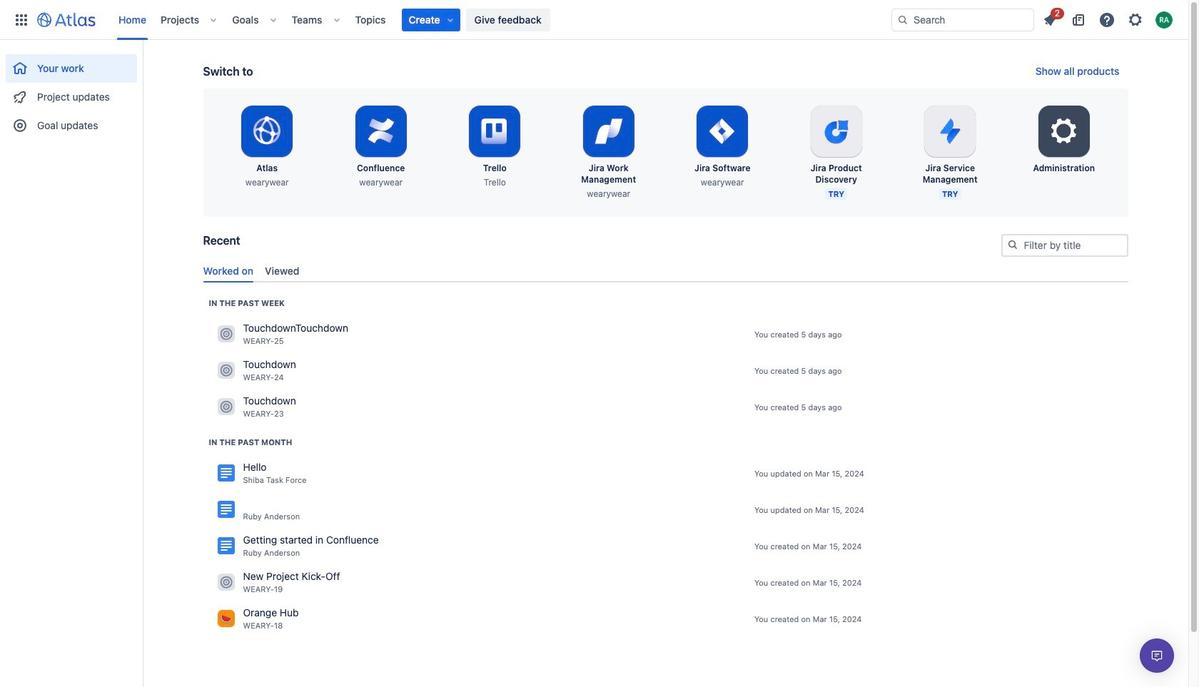 Task type: locate. For each thing, give the bounding box(es) containing it.
2 heading from the top
[[209, 437, 292, 448]]

0 horizontal spatial settings image
[[1047, 114, 1081, 148]]

0 vertical spatial townsquare image
[[217, 326, 235, 343]]

0 vertical spatial confluence image
[[217, 465, 235, 482]]

1 townsquare image from the top
[[217, 399, 235, 416]]

settings image
[[1127, 11, 1144, 28], [1047, 114, 1081, 148]]

switch to... image
[[13, 11, 30, 28]]

1 vertical spatial townsquare image
[[217, 574, 235, 591]]

notifications image
[[1042, 11, 1059, 28]]

tab list
[[197, 259, 1134, 283]]

heading for third townsquare image from the bottom
[[209, 298, 285, 309]]

account image
[[1156, 11, 1173, 28]]

1 horizontal spatial settings image
[[1127, 11, 1144, 28]]

1 vertical spatial confluence image
[[217, 501, 235, 519]]

banner
[[0, 0, 1189, 40]]

heading
[[209, 298, 285, 309], [209, 437, 292, 448]]

top element
[[9, 0, 892, 40]]

open intercom messenger image
[[1149, 647, 1166, 665]]

None search field
[[892, 8, 1034, 31]]

1 vertical spatial heading
[[209, 437, 292, 448]]

townsquare image
[[217, 326, 235, 343], [217, 362, 235, 379], [217, 611, 235, 628]]

group
[[6, 40, 137, 144]]

townsquare image
[[217, 399, 235, 416], [217, 574, 235, 591]]

0 vertical spatial heading
[[209, 298, 285, 309]]

0 vertical spatial townsquare image
[[217, 399, 235, 416]]

1 vertical spatial townsquare image
[[217, 362, 235, 379]]

1 heading from the top
[[209, 298, 285, 309]]

confluence image
[[217, 465, 235, 482], [217, 501, 235, 519]]

2 vertical spatial townsquare image
[[217, 611, 235, 628]]



Task type: describe. For each thing, give the bounding box(es) containing it.
2 townsquare image from the top
[[217, 362, 235, 379]]

2 townsquare image from the top
[[217, 574, 235, 591]]

2 confluence image from the top
[[217, 501, 235, 519]]

Filter by title field
[[1003, 236, 1127, 256]]

0 vertical spatial settings image
[[1127, 11, 1144, 28]]

help image
[[1099, 11, 1116, 28]]

1 townsquare image from the top
[[217, 326, 235, 343]]

1 confluence image from the top
[[217, 465, 235, 482]]

Search field
[[892, 8, 1034, 31]]

search image
[[1007, 239, 1018, 251]]

1 vertical spatial settings image
[[1047, 114, 1081, 148]]

search image
[[897, 14, 909, 25]]

3 townsquare image from the top
[[217, 611, 235, 628]]

confluence image
[[217, 538, 235, 555]]

heading for first confluence image
[[209, 437, 292, 448]]



Task type: vqa. For each thing, say whether or not it's contained in the screenshot.
bottom confluence image
yes



